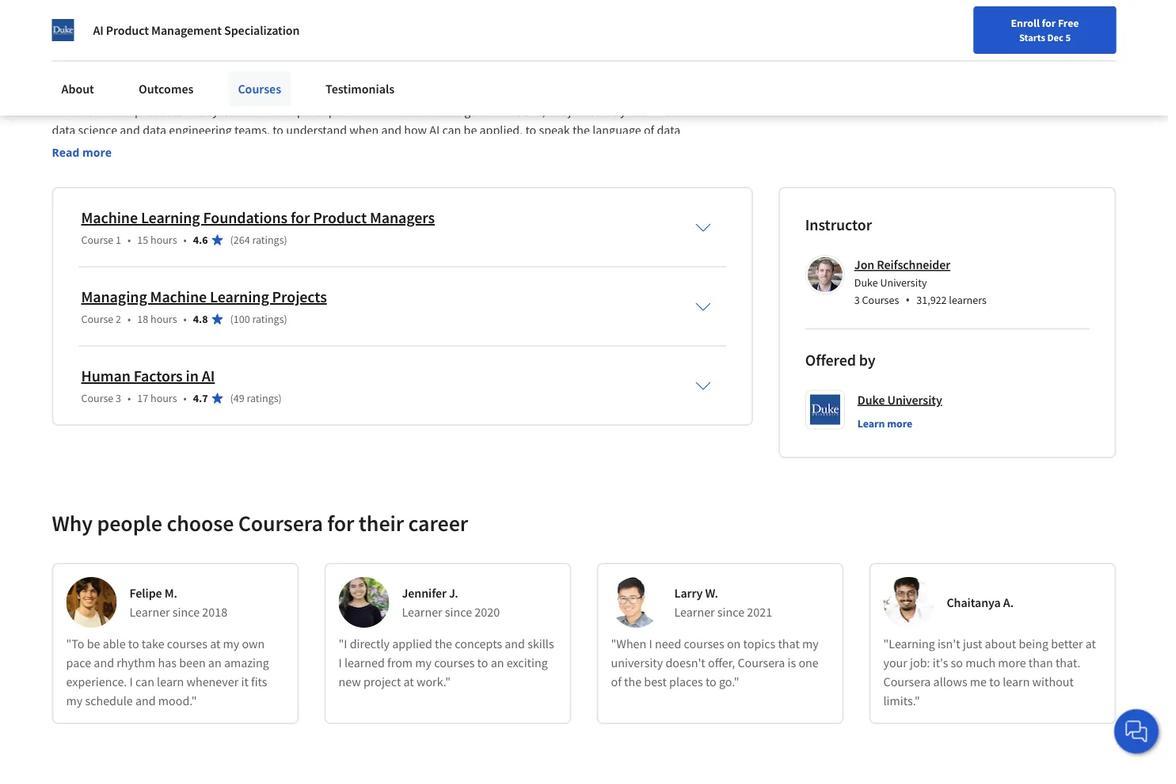 Task type: locate. For each thing, give the bounding box(es) containing it.
courses up offer,
[[684, 636, 725, 652]]

3 ( from the top
[[230, 392, 233, 406]]

3 right -
[[201, 36, 212, 63]]

) down machine learning foundations for product managers
[[284, 233, 287, 247]]

0 vertical spatial course
[[81, 233, 114, 247]]

read
[[52, 145, 79, 160]]

in left every
[[128, 84, 138, 100]]

1 vertical spatial 3
[[855, 293, 860, 307]]

1 vertical spatial i
[[339, 655, 342, 671]]

and left mood."
[[135, 693, 156, 709]]

0 vertical spatial their
[[305, 84, 330, 100]]

3 since from the left
[[718, 605, 745, 621]]

courses
[[238, 81, 281, 97], [862, 293, 899, 307]]

learn inside "learning isn't just about being better at your job: it's so much more than that. coursera allows me to learn without limits."
[[1003, 674, 1030, 690]]

data down products
[[143, 122, 166, 138]]

i inside "i directly applied the concepts and skills i learned from my courses to an exciting new project at work."
[[339, 655, 342, 671]]

about
[[985, 636, 1017, 652]]

felipe
[[130, 586, 162, 602]]

1 horizontal spatial be
[[164, 141, 178, 157]]

0 vertical spatial new
[[110, 103, 132, 119]]

data up read
[[52, 122, 76, 138]]

course 1 • 15 hours •
[[81, 233, 187, 247]]

directly
[[350, 636, 390, 652]]

machine
[[499, 84, 545, 100], [435, 141, 481, 157]]

• left 31,922
[[906, 291, 910, 308]]

0 horizontal spatial machine
[[81, 208, 138, 228]]

2 horizontal spatial since
[[718, 605, 745, 621]]

0 vertical spatial )
[[284, 233, 287, 247]]

0 horizontal spatial i
[[130, 674, 133, 690]]

university up learn more button
[[888, 392, 942, 408]]

course
[[216, 36, 279, 63]]

4.7
[[193, 392, 208, 406]]

0 horizontal spatial since
[[173, 605, 200, 621]]

1 learner from the left
[[130, 605, 170, 621]]

2 vertical spatial (
[[230, 392, 233, 406]]

0 vertical spatial (
[[230, 233, 233, 247]]

1 horizontal spatial learn
[[1003, 674, 1030, 690]]

( for foundations
[[230, 233, 233, 247]]

0 horizontal spatial be
[[87, 636, 100, 652]]

2 ( from the top
[[230, 312, 233, 327]]

course left the 2 on the left of page
[[81, 312, 114, 327]]

) down "projects"
[[284, 312, 287, 327]]

isn't
[[938, 636, 961, 652]]

university inside the "duke university" link
[[888, 392, 942, 408]]

at inside "to be able to take courses at my own pace and rhythm has been an amazing experience. i can learn whenever it fits my schedule and mood."
[[210, 636, 221, 652]]

how
[[404, 122, 427, 138]]

functional
[[327, 141, 381, 157]]

more
[[82, 145, 112, 160], [887, 417, 913, 431], [998, 655, 1026, 671]]

can inside organizations in every industry are accelerating their use of artificial intelligence and machine learning to create innovative new products and systems.  this requires professionals across a range of functions, not just strictly within the data science and data engineering teams, to understand when and how ai can be applied, to speak the language of data and analytics, and to be capable of working in cross-functional teams on machine learning projects.
[[442, 122, 461, 138]]

their left career
[[359, 510, 404, 538]]

None search field
[[226, 10, 519, 42]]

( right the 4.8
[[230, 312, 233, 327]]

2 vertical spatial more
[[998, 655, 1026, 671]]

1 an from the left
[[208, 655, 222, 671]]

an up whenever
[[208, 655, 222, 671]]

1 horizontal spatial an
[[491, 655, 504, 671]]

1 horizontal spatial for
[[327, 510, 354, 538]]

learning up "100"
[[210, 288, 269, 307]]

course for machine learning foundations for product managers
[[81, 233, 114, 247]]

learning up 15
[[141, 208, 200, 228]]

0 vertical spatial learning
[[141, 208, 200, 228]]

1 vertical spatial on
[[727, 636, 741, 652]]

1 vertical spatial course
[[81, 312, 114, 327]]

instructor
[[805, 215, 872, 235]]

course down human
[[81, 392, 114, 406]]

machine down 'range'
[[435, 141, 481, 157]]

course left "1"
[[81, 233, 114, 247]]

0 vertical spatial more
[[82, 145, 112, 160]]

learner down jennifer
[[402, 605, 443, 621]]

hours right 15
[[151, 233, 177, 247]]

offer,
[[708, 655, 735, 671]]

ratings for for
[[252, 233, 284, 247]]

1 horizontal spatial in
[[186, 367, 199, 387]]

within
[[629, 103, 662, 119]]

1 ( from the top
[[230, 233, 233, 247]]

speak
[[539, 122, 570, 138]]

be down 'range'
[[464, 122, 477, 138]]

1 horizontal spatial 3
[[201, 36, 212, 63]]

learner down "larry" on the bottom right of page
[[675, 605, 715, 621]]

chaitanya a.
[[947, 595, 1014, 611]]

• left 4.7
[[183, 392, 187, 406]]

university inside jon reifschneider duke university 3 courses • 31,922 learners
[[880, 276, 927, 290]]

2 an from the left
[[491, 655, 504, 671]]

on inside "when i need courses on topics that my university doesn't offer, coursera is one of the best places to go."
[[727, 636, 741, 652]]

more down duke university
[[887, 417, 913, 431]]

foundations
[[203, 208, 288, 228]]

courses inside "to be able to take courses at my own pace and rhythm has been an amazing experience. i can learn whenever it fits my schedule and mood."
[[167, 636, 207, 652]]

1 course from the top
[[81, 233, 114, 247]]

and left "analytics,"
[[52, 141, 72, 157]]

university
[[880, 276, 927, 290], [888, 392, 942, 408]]

job:
[[910, 655, 930, 671]]

courses up this
[[238, 81, 281, 97]]

i inside "when i need courses on topics that my university doesn't offer, coursera is one of the best places to go."
[[649, 636, 652, 652]]

professionals
[[329, 103, 399, 119]]

duke down jon
[[855, 276, 878, 290]]

my down experience.
[[66, 693, 83, 709]]

1 horizontal spatial learning
[[210, 288, 269, 307]]

felipe m. learner since 2018
[[130, 586, 227, 621]]

1 vertical spatial more
[[887, 417, 913, 431]]

courses up been
[[167, 636, 207, 652]]

and down industry
[[184, 103, 205, 119]]

• inside jon reifschneider duke university 3 courses • 31,922 learners
[[906, 291, 910, 308]]

1 horizontal spatial at
[[404, 674, 414, 690]]

my inside "i directly applied the concepts and skills i learned from my courses to an exciting new project at work."
[[415, 655, 432, 671]]

"to be able to take courses at my own pace and rhythm has been an amazing experience. i can learn whenever it fits my schedule and mood."
[[66, 636, 269, 709]]

at down 2018 on the bottom left
[[210, 636, 221, 652]]

learn for has
[[157, 674, 184, 690]]

can down 'range'
[[442, 122, 461, 138]]

1 since from the left
[[173, 605, 200, 621]]

ratings right "100"
[[252, 312, 284, 327]]

1 vertical spatial for
[[291, 208, 310, 228]]

0 horizontal spatial machine
[[435, 141, 481, 157]]

1 data from the left
[[52, 122, 76, 138]]

at right better
[[1086, 636, 1096, 652]]

at inside "learning isn't just about being better at your job: it's so much more than that. coursera allows me to learn without limits."
[[1086, 636, 1096, 652]]

being
[[1019, 636, 1049, 652]]

) for for
[[284, 233, 287, 247]]

on up offer,
[[727, 636, 741, 652]]

2 learn from the left
[[1003, 674, 1030, 690]]

hours right the 17
[[151, 392, 177, 406]]

2 vertical spatial )
[[279, 392, 282, 406]]

of down within in the top of the page
[[644, 122, 655, 138]]

new
[[110, 103, 132, 119], [339, 674, 361, 690]]

and up exciting
[[505, 636, 525, 652]]

0 vertical spatial i
[[649, 636, 652, 652]]

i down rhythm
[[130, 674, 133, 690]]

in left the cross-
[[283, 141, 293, 157]]

"learning
[[884, 636, 935, 652]]

0 vertical spatial machine
[[499, 84, 545, 100]]

2 horizontal spatial learner
[[675, 605, 715, 621]]

learner for jennifer
[[402, 605, 443, 621]]

1 horizontal spatial learner
[[402, 605, 443, 621]]

enroll for free starts dec 5
[[1011, 16, 1079, 44]]

0 horizontal spatial coursera
[[238, 510, 323, 538]]

( for in
[[230, 392, 233, 406]]

0 vertical spatial can
[[442, 122, 461, 138]]

courses inside "when i need courses on topics that my university doesn't offer, coursera is one of the best places to go."
[[684, 636, 725, 652]]

since down w.
[[718, 605, 745, 621]]

1 horizontal spatial can
[[442, 122, 461, 138]]

more down about
[[998, 655, 1026, 671]]

learner inside felipe m. learner since 2018
[[130, 605, 170, 621]]

learner
[[130, 605, 170, 621], [402, 605, 443, 621], [675, 605, 715, 621]]

since down the m.
[[173, 605, 200, 621]]

of inside "when i need courses on topics that my university doesn't offer, coursera is one of the best places to go."
[[611, 674, 622, 690]]

organizations
[[52, 84, 125, 100]]

since inside larry w. learner since 2021
[[718, 605, 745, 621]]

jon reifschneider duke university 3 courses • 31,922 learners
[[855, 257, 987, 308]]

ai up 4.7
[[202, 367, 215, 387]]

3 hours from the top
[[151, 392, 177, 406]]

coursera inside "learning isn't just about being better at your job: it's so much more than that. coursera allows me to learn without limits."
[[884, 674, 931, 690]]

1 learn from the left
[[157, 674, 184, 690]]

cross-
[[296, 141, 327, 157]]

to up rhythm
[[128, 636, 139, 652]]

from
[[387, 655, 413, 671]]

"when
[[611, 636, 647, 652]]

product
[[106, 22, 149, 38], [313, 208, 367, 228]]

2 horizontal spatial data
[[657, 122, 681, 138]]

1 vertical spatial (
[[230, 312, 233, 327]]

data down within in the top of the page
[[657, 122, 681, 138]]

1 vertical spatial be
[[164, 141, 178, 157]]

2 vertical spatial course
[[81, 392, 114, 406]]

2 horizontal spatial courses
[[684, 636, 725, 652]]

2 vertical spatial be
[[87, 636, 100, 652]]

management
[[151, 22, 222, 38]]

0 vertical spatial for
[[1042, 16, 1056, 30]]

since for w.
[[718, 605, 745, 621]]

at for courses
[[210, 636, 221, 652]]

learners
[[949, 293, 987, 307]]

specialization up organizations at the left of the page
[[52, 36, 185, 63]]

able
[[103, 636, 126, 652]]

0 vertical spatial duke
[[855, 276, 878, 290]]

coursera inside "when i need courses on topics that my university doesn't offer, coursera is one of the best places to go."
[[738, 655, 785, 671]]

0 horizontal spatial at
[[210, 636, 221, 652]]

0 horizontal spatial in
[[128, 84, 138, 100]]

limits."
[[884, 693, 920, 709]]

ai right duke university icon
[[93, 22, 104, 38]]

0 vertical spatial ratings
[[252, 233, 284, 247]]

to right me
[[990, 674, 1001, 690]]

since inside felipe m. learner since 2018
[[173, 605, 200, 621]]

1 horizontal spatial i
[[339, 655, 342, 671]]

2 horizontal spatial for
[[1042, 16, 1056, 30]]

1 vertical spatial ratings
[[252, 312, 284, 327]]

can
[[442, 122, 461, 138], [135, 674, 154, 690]]

3 learner from the left
[[675, 605, 715, 621]]

i down "i
[[339, 655, 342, 671]]

0 horizontal spatial just
[[568, 103, 588, 119]]

1 horizontal spatial courses
[[434, 655, 475, 671]]

ratings right the 49
[[247, 392, 279, 406]]

2 vertical spatial hours
[[151, 392, 177, 406]]

better
[[1051, 636, 1083, 652]]

coursera image
[[19, 13, 120, 38]]

1 vertical spatial product
[[313, 208, 367, 228]]

are
[[218, 84, 235, 100]]

0 vertical spatial be
[[464, 122, 477, 138]]

to
[[593, 84, 604, 100], [273, 122, 284, 138], [526, 122, 536, 138], [151, 141, 162, 157], [128, 636, 139, 652], [477, 655, 488, 671], [706, 674, 717, 690], [990, 674, 1001, 690]]

1 horizontal spatial coursera
[[738, 655, 785, 671]]

1 vertical spatial their
[[359, 510, 404, 538]]

1 vertical spatial coursera
[[738, 655, 785, 671]]

0 horizontal spatial courses
[[238, 81, 281, 97]]

1 horizontal spatial just
[[963, 636, 983, 652]]

in up 4.7
[[186, 367, 199, 387]]

learn inside "to be able to take courses at my own pace and rhythm has been an amazing experience. i can learn whenever it fits my schedule and mood."
[[157, 674, 184, 690]]

learn for more
[[1003, 674, 1030, 690]]

0 horizontal spatial learn
[[157, 674, 184, 690]]

an
[[208, 655, 222, 671], [491, 655, 504, 671]]

1 vertical spatial ai
[[430, 122, 440, 138]]

0 horizontal spatial learner
[[130, 605, 170, 621]]

3 inside jon reifschneider duke university 3 courses • 31,922 learners
[[855, 293, 860, 307]]

an inside "i directly applied the concepts and skills i learned from my courses to an exciting new project at work."
[[491, 655, 504, 671]]

human factors in ai
[[81, 367, 215, 387]]

that
[[778, 636, 800, 652]]

to left go."
[[706, 674, 717, 690]]

learner down "felipe"
[[130, 605, 170, 621]]

0 horizontal spatial their
[[305, 84, 330, 100]]

0 horizontal spatial courses
[[167, 636, 207, 652]]

( down foundations
[[230, 233, 233, 247]]

1 vertical spatial courses
[[862, 293, 899, 307]]

machine up the 4.8
[[150, 288, 207, 307]]

since for m.
[[173, 605, 200, 621]]

learn down than at the right
[[1003, 674, 1030, 690]]

) for projects
[[284, 312, 287, 327]]

larry
[[675, 586, 703, 602]]

31,922
[[917, 293, 947, 307]]

• left the 4.8
[[183, 312, 187, 327]]

read more
[[52, 145, 112, 160]]

of right use
[[353, 84, 364, 100]]

( right 4.7
[[230, 392, 233, 406]]

at down 'from'
[[404, 674, 414, 690]]

can down rhythm
[[135, 674, 154, 690]]

hours right 18
[[151, 312, 177, 327]]

courses inside "i directly applied the concepts and skills i learned from my courses to an exciting new project at work."
[[434, 655, 475, 671]]

( for learning
[[230, 312, 233, 327]]

49
[[233, 392, 245, 406]]

engineering
[[169, 122, 232, 138]]

0 horizontal spatial 3
[[116, 392, 121, 406]]

2 horizontal spatial at
[[1086, 636, 1096, 652]]

on
[[419, 141, 433, 157], [727, 636, 741, 652]]

0 horizontal spatial can
[[135, 674, 154, 690]]

jon reifschneider link
[[855, 257, 951, 273]]

0 vertical spatial product
[[106, 22, 149, 38]]

since down "j."
[[445, 605, 472, 621]]

of right capable
[[224, 141, 235, 157]]

1 vertical spatial hours
[[151, 312, 177, 327]]

an down concepts
[[491, 655, 504, 671]]

mood."
[[158, 693, 197, 709]]

2 course from the top
[[81, 312, 114, 327]]

managers
[[370, 208, 435, 228]]

1 vertical spatial university
[[888, 392, 942, 408]]

0 horizontal spatial learning
[[141, 208, 200, 228]]

learner inside larry w. learner since 2021
[[675, 605, 715, 621]]

at
[[210, 636, 221, 652], [1086, 636, 1096, 652], [404, 674, 414, 690]]

1 horizontal spatial more
[[887, 417, 913, 431]]

courses up work."
[[434, 655, 475, 671]]

more inside "learning isn't just about being better at your job: it's so much more than that. coursera allows me to learn without limits."
[[998, 655, 1026, 671]]

reifschneider
[[877, 257, 951, 273]]

2 horizontal spatial coursera
[[884, 674, 931, 690]]

1 horizontal spatial since
[[445, 605, 472, 621]]

learn down has
[[157, 674, 184, 690]]

my up one
[[802, 636, 819, 652]]

their up requires
[[305, 84, 330, 100]]

1 vertical spatial just
[[963, 636, 983, 652]]

2 vertical spatial for
[[327, 510, 354, 538]]

2 horizontal spatial 3
[[855, 293, 860, 307]]

1 vertical spatial learning
[[210, 288, 269, 307]]

and inside "i directly applied the concepts and skills i learned from my courses to an exciting new project at work."
[[505, 636, 525, 652]]

the down university
[[624, 674, 642, 690]]

my left "own"
[[223, 636, 239, 652]]

1 hours from the top
[[151, 233, 177, 247]]

2 horizontal spatial ai
[[430, 122, 440, 138]]

0 horizontal spatial an
[[208, 655, 222, 671]]

3 left the 17
[[116, 392, 121, 406]]

it's
[[933, 655, 949, 671]]

exciting
[[507, 655, 548, 671]]

to down concepts
[[477, 655, 488, 671]]

2 hours from the top
[[151, 312, 177, 327]]

1 horizontal spatial new
[[339, 674, 361, 690]]

just inside "learning isn't just about being better at your job: it's so much more than that. coursera allows me to learn without limits."
[[963, 636, 983, 652]]

the right applied
[[435, 636, 452, 652]]

courses
[[167, 636, 207, 652], [684, 636, 725, 652], [434, 655, 475, 671]]

human factors in ai link
[[81, 367, 215, 387]]

to down products
[[151, 141, 162, 157]]

product left management
[[106, 22, 149, 38]]

duke up learn on the bottom right of page
[[858, 392, 885, 408]]

0 horizontal spatial on
[[419, 141, 433, 157]]

0 vertical spatial just
[[568, 103, 588, 119]]

3 course from the top
[[81, 392, 114, 406]]

me
[[970, 674, 987, 690]]

i
[[649, 636, 652, 652], [339, 655, 342, 671], [130, 674, 133, 690]]

since inside jennifer j. learner since 2020
[[445, 605, 472, 621]]

more for learn more
[[887, 417, 913, 431]]

machine up functions,
[[499, 84, 545, 100]]

1 horizontal spatial machine
[[499, 84, 545, 100]]

my
[[223, 636, 239, 652], [802, 636, 819, 652], [415, 655, 432, 671], [66, 693, 83, 709]]

3 down jon
[[855, 293, 860, 307]]

to down functions,
[[526, 122, 536, 138]]

since for j.
[[445, 605, 472, 621]]

• right "1"
[[128, 233, 131, 247]]

"when i need courses on topics that my university doesn't offer, coursera is one of the best places to go."
[[611, 636, 819, 690]]

machine learning foundations for product managers
[[81, 208, 435, 228]]

i left need
[[649, 636, 652, 652]]

rhythm
[[117, 655, 156, 671]]

0 vertical spatial university
[[880, 276, 927, 290]]

2 vertical spatial i
[[130, 674, 133, 690]]

series
[[283, 36, 339, 63]]

ai right "how"
[[430, 122, 440, 138]]

hours for machine
[[151, 312, 177, 327]]

learning up not
[[547, 84, 591, 100]]

2 learner from the left
[[402, 605, 443, 621]]

new up "science"
[[110, 103, 132, 119]]

1 horizontal spatial ai
[[202, 367, 215, 387]]

the right the speak on the top
[[573, 122, 590, 138]]

learner inside jennifer j. learner since 2020
[[402, 605, 443, 621]]

more down "science"
[[82, 145, 112, 160]]

be right "to
[[87, 636, 100, 652]]

2 since from the left
[[445, 605, 472, 621]]

new inside "i directly applied the concepts and skills i learned from my courses to an exciting new project at work."
[[339, 674, 361, 690]]

duke university link
[[858, 390, 942, 410]]

to up strictly
[[593, 84, 604, 100]]

hours for factors
[[151, 392, 177, 406]]

free
[[1058, 16, 1079, 30]]

2 vertical spatial ratings
[[247, 392, 279, 406]]

menu item
[[836, 16, 938, 67]]

courses inside "link"
[[238, 81, 281, 97]]

2 vertical spatial ai
[[202, 367, 215, 387]]

of down university
[[611, 674, 622, 690]]



Task type: describe. For each thing, give the bounding box(es) containing it.
at for better
[[1086, 636, 1096, 652]]

places
[[669, 674, 703, 690]]

the right within in the top of the page
[[665, 103, 682, 119]]

my inside "when i need courses on topics that my university doesn't offer, coursera is one of the best places to go."
[[802, 636, 819, 652]]

2 vertical spatial in
[[186, 367, 199, 387]]

chat with us image
[[1124, 719, 1149, 745]]

every
[[140, 84, 169, 100]]

15
[[137, 233, 148, 247]]

an inside "to be able to take courses at my own pace and rhythm has been an amazing experience. i can learn whenever it fits my schedule and mood."
[[208, 655, 222, 671]]

j.
[[449, 586, 458, 602]]

jennifer j. learner since 2020
[[402, 586, 500, 621]]

( 49 ratings )
[[230, 392, 282, 406]]

enroll
[[1011, 16, 1040, 30]]

new inside organizations in every industry are accelerating their use of artificial intelligence and machine learning to create innovative new products and systems.  this requires professionals across a range of functions, not just strictly within the data science and data engineering teams, to understand when and how ai can be applied, to speak the language of data and analytics, and to be capable of working in cross-functional teams on machine learning projects.
[[110, 103, 132, 119]]

people
[[97, 510, 162, 538]]

functions,
[[493, 103, 545, 119]]

just inside organizations in every industry are accelerating their use of artificial intelligence and machine learning to create innovative new products and systems.  this requires professionals across a range of functions, not just strictly within the data science and data engineering teams, to understand when and how ai can be applied, to speak the language of data and analytics, and to be capable of working in cross-functional teams on machine learning projects.
[[568, 103, 588, 119]]

learn more button
[[858, 416, 913, 432]]

hours for learning
[[151, 233, 177, 247]]

0 vertical spatial in
[[128, 84, 138, 100]]

"i
[[339, 636, 347, 652]]

0 horizontal spatial product
[[106, 22, 149, 38]]

and right "analytics,"
[[128, 141, 148, 157]]

1 vertical spatial machine
[[150, 288, 207, 307]]

course for managing machine learning projects
[[81, 312, 114, 327]]

need
[[655, 636, 682, 652]]

much
[[966, 655, 996, 671]]

doesn't
[[666, 655, 706, 671]]

duke university image
[[52, 19, 74, 41]]

learner for felipe
[[130, 605, 170, 621]]

learned
[[345, 655, 385, 671]]

applied,
[[480, 122, 523, 138]]

about link
[[52, 71, 104, 106]]

show notifications image
[[955, 20, 974, 39]]

• right the 2 on the left of page
[[128, 312, 131, 327]]

of right 'range'
[[480, 103, 490, 119]]

concepts
[[455, 636, 502, 652]]

4.8
[[193, 312, 208, 327]]

to inside "when i need courses on topics that my university doesn't offer, coursera is one of the best places to go."
[[706, 674, 717, 690]]

on inside organizations in every industry are accelerating their use of artificial intelligence and machine learning to create innovative new products and systems.  this requires professionals across a range of functions, not just strictly within the data science and data engineering teams, to understand when and how ai can be applied, to speak the language of data and analytics, and to be capable of working in cross-functional teams on machine learning projects.
[[419, 141, 433, 157]]

to inside "learning isn't just about being better at your job: it's so much more than that. coursera allows me to learn without limits."
[[990, 674, 1001, 690]]

• left 4.6
[[183, 233, 187, 247]]

more for read more
[[82, 145, 112, 160]]

to inside "i directly applied the concepts and skills i learned from my courses to an exciting new project at work."
[[477, 655, 488, 671]]

analytics,
[[75, 141, 125, 157]]

1 horizontal spatial product
[[313, 208, 367, 228]]

projects.
[[530, 141, 575, 157]]

courses link
[[228, 71, 291, 106]]

1 vertical spatial duke
[[858, 392, 885, 408]]

starts
[[1019, 31, 1046, 44]]

testimonials
[[326, 81, 395, 97]]

course for human factors in ai
[[81, 392, 114, 406]]

0 horizontal spatial specialization
[[52, 36, 185, 63]]

allows
[[934, 674, 968, 690]]

can inside "to be able to take courses at my own pace and rhythm has been an amazing experience. i can learn whenever it fits my schedule and mood."
[[135, 674, 154, 690]]

teams,
[[235, 122, 270, 138]]

( 264 ratings )
[[230, 233, 287, 247]]

0 horizontal spatial learning
[[484, 141, 527, 157]]

( 100 ratings )
[[230, 312, 287, 327]]

for inside 'enroll for free starts dec 5'
[[1042, 16, 1056, 30]]

courses inside jon reifschneider duke university 3 courses • 31,922 learners
[[862, 293, 899, 307]]

and up 'range'
[[476, 84, 496, 100]]

and up experience.
[[94, 655, 114, 671]]

m.
[[165, 586, 177, 602]]

about
[[61, 81, 94, 97]]

amazing
[[224, 655, 269, 671]]

duke inside jon reifschneider duke university 3 courses • 31,922 learners
[[855, 276, 878, 290]]

topics
[[744, 636, 776, 652]]

learner for larry
[[675, 605, 715, 621]]

jon reifschneider image
[[808, 258, 843, 293]]

and up teams
[[381, 122, 402, 138]]

create
[[607, 84, 640, 100]]

to down this
[[273, 122, 284, 138]]

and right "science"
[[120, 122, 140, 138]]

outcomes
[[139, 81, 194, 97]]

2 horizontal spatial in
[[283, 141, 293, 157]]

is
[[788, 655, 796, 671]]

than
[[1029, 655, 1053, 671]]

intelligence
[[412, 84, 474, 100]]

specialization - 3 course series
[[52, 36, 339, 63]]

offered
[[805, 350, 856, 370]]

) for ai
[[279, 392, 282, 406]]

working
[[238, 141, 281, 157]]

whenever
[[187, 674, 239, 690]]

5
[[1066, 31, 1071, 44]]

language
[[593, 122, 641, 138]]

own
[[242, 636, 265, 652]]

it
[[241, 674, 249, 690]]

range
[[447, 103, 477, 119]]

2021
[[747, 605, 772, 621]]

organizations in every industry are accelerating their use of artificial intelligence and machine learning to create innovative new products and systems.  this requires professionals across a range of functions, not just strictly within the data science and data engineering teams, to understand when and how ai can be applied, to speak the language of data and analytics, and to be capable of working in cross-functional teams on machine learning projects.
[[52, 84, 685, 157]]

been
[[179, 655, 206, 671]]

17
[[137, 392, 148, 406]]

not
[[548, 103, 566, 119]]

"i directly applied the concepts and skills i learned from my courses to an exciting new project at work."
[[339, 636, 554, 690]]

factors
[[134, 367, 183, 387]]

ratings for ai
[[247, 392, 279, 406]]

• left the 17
[[128, 392, 131, 406]]

take
[[142, 636, 164, 652]]

0 vertical spatial learning
[[547, 84, 591, 100]]

4.6
[[193, 233, 208, 247]]

teams
[[384, 141, 416, 157]]

the inside "i directly applied the concepts and skills i learned from my courses to an exciting new project at work."
[[435, 636, 452, 652]]

that.
[[1056, 655, 1081, 671]]

1 horizontal spatial specialization
[[224, 22, 300, 38]]

at inside "i directly applied the concepts and skills i learned from my courses to an exciting new project at work."
[[404, 674, 414, 690]]

outcomes link
[[129, 71, 203, 106]]

university
[[611, 655, 663, 671]]

ai inside organizations in every industry are accelerating their use of artificial intelligence and machine learning to create innovative new products and systems.  this requires professionals across a range of functions, not just strictly within the data science and data engineering teams, to understand when and how ai can be applied, to speak the language of data and analytics, and to be capable of working in cross-functional teams on machine learning projects.
[[430, 122, 440, 138]]

3 data from the left
[[657, 122, 681, 138]]

w.
[[705, 586, 718, 602]]

managing
[[81, 288, 147, 307]]

0 horizontal spatial ai
[[93, 22, 104, 38]]

i inside "to be able to take courses at my own pace and rhythm has been an amazing experience. i can learn whenever it fits my schedule and mood."
[[130, 674, 133, 690]]

2 data from the left
[[143, 122, 166, 138]]

2 vertical spatial 3
[[116, 392, 121, 406]]

jennifer
[[402, 586, 447, 602]]

products
[[135, 103, 182, 119]]

strictly
[[590, 103, 626, 119]]

why
[[52, 510, 93, 538]]

science
[[78, 122, 117, 138]]

-
[[189, 36, 196, 63]]

2
[[116, 312, 121, 327]]

their inside organizations in every industry are accelerating their use of artificial intelligence and machine learning to create innovative new products and systems.  this requires professionals across a range of functions, not just strictly within the data science and data engineering teams, to understand when and how ai can be applied, to speak the language of data and analytics, and to be capable of working in cross-functional teams on machine learning projects.
[[305, 84, 330, 100]]

pace
[[66, 655, 91, 671]]

ratings for projects
[[252, 312, 284, 327]]

2 horizontal spatial be
[[464, 122, 477, 138]]

264
[[233, 233, 250, 247]]

accelerating
[[238, 84, 302, 100]]

read more button
[[52, 145, 112, 161]]

the inside "when i need courses on topics that my university doesn't offer, coursera is one of the best places to go."
[[624, 674, 642, 690]]

0 horizontal spatial for
[[291, 208, 310, 228]]

managing machine learning projects
[[81, 288, 327, 307]]

to inside "to be able to take courses at my own pace and rhythm has been an amazing experience. i can learn whenever it fits my schedule and mood."
[[128, 636, 139, 652]]

jon
[[855, 257, 875, 273]]

learn
[[858, 417, 885, 431]]

skills
[[528, 636, 554, 652]]

0 vertical spatial coursera
[[238, 510, 323, 538]]

100
[[233, 312, 250, 327]]

offered by
[[805, 350, 876, 370]]

across
[[402, 103, 436, 119]]

go."
[[719, 674, 740, 690]]

be inside "to be able to take courses at my own pace and rhythm has been an amazing experience. i can learn whenever it fits my schedule and mood."
[[87, 636, 100, 652]]

project
[[364, 674, 401, 690]]

larry w. learner since 2021
[[675, 586, 772, 621]]

applied
[[392, 636, 432, 652]]



Task type: vqa. For each thing, say whether or not it's contained in the screenshot.


